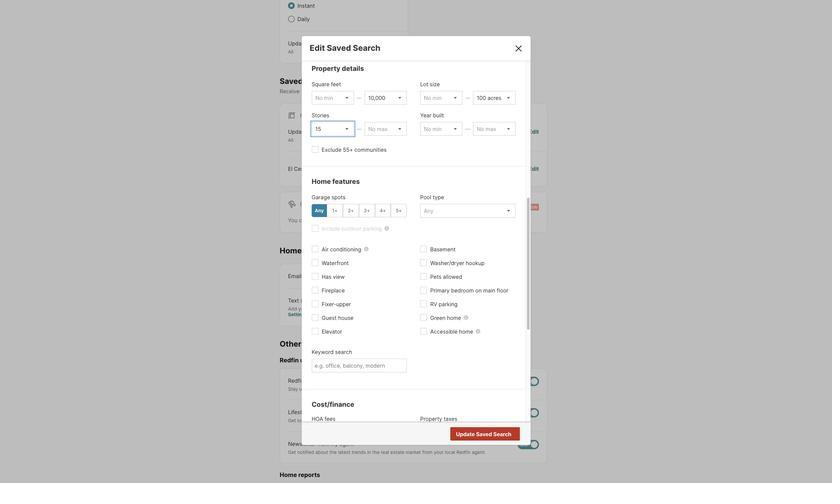 Task type: describe. For each thing, give the bounding box(es) containing it.
update saved search button
[[450, 428, 520, 441]]

get inside lifestyle & tips get local insights, home improvement tips, style and design resources.
[[288, 418, 296, 424]]

5+ radio
[[391, 204, 407, 217]]

washer/dryer
[[430, 260, 464, 267]]

email
[[288, 273, 302, 280]]

update inside update saved search button
[[456, 431, 475, 438]]

with
[[480, 386, 490, 392]]

home inside lifestyle & tips get local insights, home improvement tips, style and design resources.
[[329, 418, 341, 424]]

el
[[288, 166, 293, 172]]

year built
[[420, 112, 444, 119]]

saved up the 'property details'
[[327, 43, 351, 53]]

1 to from the left
[[306, 386, 311, 392]]

estate
[[391, 450, 404, 455]]

fixer-upper
[[322, 301, 351, 308]]

pets allowed
[[430, 274, 462, 280]]

1 vertical spatial update
[[288, 129, 307, 135]]

based
[[351, 88, 366, 95]]

&
[[311, 409, 314, 416]]

agent. inside redfin news stay up to date on redfin's tools and features, how to buy or sell a home, and connect with an agent.
[[498, 386, 512, 392]]

home tours
[[280, 246, 324, 256]]

waterfront
[[322, 260, 349, 267]]

add your phone number in
[[288, 306, 348, 312]]

primary
[[430, 287, 450, 294]]

0 vertical spatial update
[[288, 40, 307, 47]]

— for stories
[[357, 126, 362, 132]]

preferred
[[388, 88, 412, 95]]

primary bedroom on main floor
[[430, 287, 509, 294]]

tips
[[316, 409, 325, 416]]

tools
[[349, 386, 360, 392]]

property for property taxes
[[420, 416, 442, 423]]

search for update saved search
[[493, 431, 512, 438]]

text (sms)
[[288, 297, 316, 304]]

home features
[[312, 178, 360, 186]]

number
[[325, 306, 342, 312]]

lot size
[[420, 81, 440, 88]]

emails for no emails
[[486, 166, 502, 172]]

edit button for no emails
[[529, 165, 539, 173]]

Daily radio
[[288, 16, 295, 22]]

no results button
[[477, 428, 519, 442]]

test
[[313, 166, 324, 172]]

1
[[325, 166, 328, 172]]

receive
[[280, 88, 300, 95]]

for for for rent
[[300, 201, 311, 208]]

communities
[[355, 146, 387, 153]]

lot
[[420, 81, 429, 88]]

edit button for update types
[[529, 128, 539, 143]]

0 vertical spatial parking
[[363, 225, 382, 232]]

green
[[430, 315, 446, 321]]

design
[[405, 418, 420, 424]]

saved inside button
[[476, 431, 492, 438]]

washer/dryer hookup
[[430, 260, 485, 267]]

elevator
[[322, 329, 342, 335]]

2 horizontal spatial and
[[451, 386, 460, 392]]

daily
[[298, 16, 310, 22]]

on inside edit saved search dialog
[[476, 287, 482, 294]]

conditioning
[[330, 246, 361, 253]]

saved up include
[[327, 217, 343, 224]]

redfin for redfin updates
[[280, 357, 299, 364]]

searching
[[384, 217, 409, 224]]

sell
[[424, 386, 431, 392]]

property details
[[312, 64, 364, 72]]

add
[[288, 306, 297, 312]]

other
[[280, 340, 301, 349]]

local inside lifestyle & tips get local insights, home improvement tips, style and design resources.
[[297, 418, 308, 424]]

home reports
[[280, 472, 320, 479]]

air
[[322, 246, 329, 253]]

option group inside edit saved search dialog
[[311, 204, 407, 217]]

search for edit saved search
[[353, 43, 381, 53]]

for rent
[[300, 201, 326, 208]]

2 to from the left
[[402, 386, 407, 392]]

redfin updates
[[280, 357, 324, 364]]

Instant radio
[[288, 2, 295, 9]]

bedroom
[[451, 287, 474, 294]]

0 vertical spatial from
[[317, 441, 329, 448]]

1 horizontal spatial parking
[[439, 301, 458, 308]]

on for news
[[323, 386, 329, 392]]

pets
[[430, 274, 442, 280]]

in inside newsletter from my agent get notified about the latest trends in the real estate market from your local redfin agent.
[[367, 450, 371, 455]]

for
[[410, 217, 417, 224]]

garage spots
[[312, 194, 346, 201]]

size
[[430, 81, 440, 88]]

house
[[338, 315, 354, 321]]

property taxes
[[420, 416, 458, 423]]

3+ radio
[[359, 204, 375, 217]]

buy
[[408, 386, 416, 392]]

updates
[[300, 357, 324, 364]]

newsletter
[[288, 441, 316, 448]]

cost/finance
[[312, 401, 354, 409]]

1 horizontal spatial searches
[[345, 217, 368, 224]]

4+ radio
[[375, 204, 391, 217]]

1 types from the top
[[308, 40, 322, 47]]

exclude
[[322, 146, 342, 153]]

edit saved search
[[310, 43, 381, 53]]

timely
[[301, 88, 316, 95]]

0 vertical spatial in
[[343, 306, 347, 312]]

sale
[[312, 113, 326, 119]]

market
[[406, 450, 421, 455]]

your inside saved searches receive timely notifications based on your preferred search filters.
[[375, 88, 387, 95]]

rv parking
[[430, 301, 458, 308]]

redfin's
[[330, 386, 348, 392]]

for for for sale
[[300, 113, 311, 119]]

newsletter from my agent get notified about the latest trends in the real estate market from your local redfin agent.
[[288, 441, 486, 455]]

filters.
[[432, 88, 448, 95]]

no for no emails
[[477, 166, 484, 172]]

keyword search
[[312, 349, 352, 356]]

4+
[[380, 208, 386, 214]]

square feet
[[312, 81, 341, 88]]

style
[[383, 418, 394, 424]]

built
[[433, 112, 444, 119]]

— for square feet
[[357, 95, 362, 101]]

0 horizontal spatial and
[[361, 386, 370, 392]]

searches inside saved searches receive timely notifications based on your preferred search filters.
[[305, 76, 340, 86]]

reports
[[298, 472, 320, 479]]

has view
[[322, 274, 345, 280]]

account settings
[[288, 306, 368, 318]]

my
[[331, 441, 338, 448]]

about
[[316, 450, 328, 455]]



Task type: vqa. For each thing, say whether or not it's contained in the screenshot.
7202 A St Listing Agent: Geri Stern EL CERRITO
no



Task type: locate. For each thing, give the bounding box(es) containing it.
5+
[[396, 208, 402, 214]]

1 vertical spatial edit
[[529, 129, 539, 135]]

2+ radio
[[343, 204, 359, 217]]

get
[[288, 418, 296, 424], [288, 450, 296, 455]]

2 get from the top
[[288, 450, 296, 455]]

1 vertical spatial in
[[367, 450, 371, 455]]

1 horizontal spatial search
[[413, 88, 430, 95]]

date
[[312, 386, 322, 392]]

2 vertical spatial update
[[456, 431, 475, 438]]

1 vertical spatial home
[[459, 329, 473, 335]]

0 horizontal spatial search
[[353, 43, 381, 53]]

edit button
[[529, 128, 539, 143], [529, 165, 539, 173]]

features
[[333, 178, 360, 186]]

home for accessible home
[[459, 329, 473, 335]]

feet
[[331, 81, 341, 88]]

hookup
[[466, 260, 485, 267]]

saved searches receive timely notifications based on your preferred search filters.
[[280, 76, 448, 95]]

on right based
[[368, 88, 374, 95]]

to right up
[[306, 386, 311, 392]]

instant
[[298, 2, 315, 9]]

emails
[[486, 166, 502, 172], [303, 340, 328, 349]]

connect
[[461, 386, 479, 392]]

0 vertical spatial home
[[447, 315, 461, 321]]

0 vertical spatial searches
[[305, 76, 340, 86]]

on for searches
[[368, 88, 374, 95]]

and
[[361, 386, 370, 392], [451, 386, 460, 392], [395, 418, 404, 424]]

search down the lot
[[413, 88, 430, 95]]

parking up the green home
[[439, 301, 458, 308]]

search inside update saved search button
[[493, 431, 512, 438]]

search up e.g. office, balcony, modern text field
[[335, 349, 352, 356]]

searches
[[305, 76, 340, 86], [345, 217, 368, 224]]

e.g. office, balcony, modern text field
[[315, 363, 404, 369]]

update down daily option
[[288, 40, 307, 47]]

2 types from the top
[[308, 129, 322, 135]]

from right market
[[422, 450, 433, 455]]

no emails
[[477, 166, 502, 172]]

to
[[306, 386, 311, 392], [402, 386, 407, 392]]

features,
[[371, 386, 390, 392]]

0 vertical spatial emails
[[486, 166, 502, 172]]

1 horizontal spatial in
[[367, 450, 371, 455]]

0 vertical spatial all
[[288, 49, 294, 55]]

1 horizontal spatial property
[[420, 416, 442, 423]]

searches up the notifications at the left of the page
[[305, 76, 340, 86]]

the down my
[[330, 450, 337, 455]]

on left main
[[476, 287, 482, 294]]

2 vertical spatial your
[[434, 450, 444, 455]]

2 update types all from the top
[[288, 129, 322, 143]]

and right home,
[[451, 386, 460, 392]]

1 horizontal spatial local
[[445, 450, 455, 455]]

2 for from the top
[[300, 201, 311, 208]]

all up el
[[288, 137, 294, 143]]

0 vertical spatial home
[[312, 178, 331, 186]]

2 vertical spatial home
[[280, 472, 297, 479]]

account settings link
[[288, 306, 368, 318]]

your left preferred
[[375, 88, 387, 95]]

1 vertical spatial redfin
[[288, 378, 304, 384]]

up
[[299, 386, 305, 392]]

update down for sale
[[288, 129, 307, 135]]

accessible
[[430, 329, 458, 335]]

include outdoor parking
[[322, 225, 382, 232]]

green home
[[430, 315, 461, 321]]

in up house
[[343, 306, 347, 312]]

for
[[300, 113, 311, 119], [300, 201, 311, 208]]

your right market
[[434, 450, 444, 455]]

searches up include outdoor parking at left
[[345, 217, 368, 224]]

home inside edit saved search dialog
[[312, 178, 331, 186]]

2 vertical spatial home
[[329, 418, 341, 424]]

results
[[493, 432, 511, 438]]

on inside redfin news stay up to date on redfin's tools and features, how to buy or sell a home, and connect with an agent.
[[323, 386, 329, 392]]

pool type
[[420, 194, 444, 201]]

0 horizontal spatial local
[[297, 418, 308, 424]]

saved
[[327, 43, 351, 53], [280, 76, 303, 86], [327, 217, 343, 224], [476, 431, 492, 438]]

fixer-
[[322, 301, 336, 308]]

.
[[436, 217, 438, 224]]

0 horizontal spatial to
[[306, 386, 311, 392]]

fees
[[325, 416, 336, 423]]

1 update types all from the top
[[288, 40, 322, 55]]

0 horizontal spatial agent.
[[472, 450, 486, 455]]

edit inside dialog
[[310, 43, 325, 53]]

your inside newsletter from my agent get notified about the latest trends in the real estate market from your local redfin agent.
[[434, 450, 444, 455]]

in
[[343, 306, 347, 312], [367, 450, 371, 455]]

local down taxes
[[445, 450, 455, 455]]

real
[[381, 450, 389, 455]]

your up settings
[[298, 306, 308, 312]]

in right 'trends'
[[367, 450, 371, 455]]

home for green home
[[447, 315, 461, 321]]

2 the from the left
[[373, 450, 380, 455]]

el cerrito test 1
[[288, 166, 328, 172]]

search inside saved searches receive timely notifications based on your preferred search filters.
[[413, 88, 430, 95]]

1 vertical spatial local
[[445, 450, 455, 455]]

edit for no emails
[[529, 166, 539, 172]]

air conditioning
[[322, 246, 361, 253]]

notifications
[[318, 88, 349, 95]]

1 horizontal spatial the
[[373, 450, 380, 455]]

1 vertical spatial search
[[335, 349, 352, 356]]

0 horizontal spatial in
[[343, 306, 347, 312]]

1 vertical spatial agent.
[[472, 450, 486, 455]]

your
[[375, 88, 387, 95], [298, 306, 308, 312], [434, 450, 444, 455]]

home right accessible
[[459, 329, 473, 335]]

0 horizontal spatial parking
[[363, 225, 382, 232]]

0 horizontal spatial emails
[[303, 340, 328, 349]]

1 vertical spatial search
[[493, 431, 512, 438]]

Any radio
[[311, 204, 327, 217]]

2 vertical spatial redfin
[[457, 450, 471, 455]]

agent. inside newsletter from my agent get notified about the latest trends in the real estate market from your local redfin agent.
[[472, 450, 486, 455]]

0 vertical spatial types
[[308, 40, 322, 47]]

home for home reports
[[280, 472, 297, 479]]

tips,
[[373, 418, 382, 424]]

agent. down the update saved search
[[472, 450, 486, 455]]

1+ radio
[[327, 204, 343, 217]]

property
[[312, 64, 340, 72], [420, 416, 442, 423]]

1 vertical spatial your
[[298, 306, 308, 312]]

update types all down for sale
[[288, 129, 322, 143]]

on right date on the left of page
[[323, 386, 329, 392]]

0 vertical spatial your
[[375, 88, 387, 95]]

allowed
[[443, 274, 462, 280]]

1 horizontal spatial on
[[368, 88, 374, 95]]

0 vertical spatial redfin
[[280, 357, 299, 364]]

exclude 55+ communities
[[322, 146, 387, 153]]

0 horizontal spatial no
[[477, 166, 484, 172]]

and right style
[[395, 418, 404, 424]]

types down daily
[[308, 40, 322, 47]]

redfin
[[280, 357, 299, 364], [288, 378, 304, 384], [457, 450, 471, 455]]

square
[[312, 81, 330, 88]]

0 vertical spatial search
[[413, 88, 430, 95]]

from up about
[[317, 441, 329, 448]]

local down lifestyle
[[297, 418, 308, 424]]

get down lifestyle
[[288, 418, 296, 424]]

and right tools
[[361, 386, 370, 392]]

1 horizontal spatial and
[[395, 418, 404, 424]]

1 the from the left
[[330, 450, 337, 455]]

emails for other emails
[[303, 340, 328, 349]]

edit saved search dialog
[[302, 36, 531, 484]]

2 vertical spatial edit
[[529, 166, 539, 172]]

home
[[447, 315, 461, 321], [459, 329, 473, 335], [329, 418, 341, 424]]

0 vertical spatial update types all
[[288, 40, 322, 55]]

option group
[[311, 204, 407, 217]]

account
[[348, 306, 368, 312]]

0 vertical spatial agent.
[[498, 386, 512, 392]]

other emails
[[280, 340, 328, 349]]

0 horizontal spatial searches
[[305, 76, 340, 86]]

1 vertical spatial from
[[422, 450, 433, 455]]

for left sale
[[300, 113, 311, 119]]

1 vertical spatial all
[[288, 137, 294, 143]]

update types all down daily
[[288, 40, 322, 55]]

main
[[483, 287, 495, 294]]

phone
[[310, 306, 323, 312]]

edit saved search element
[[310, 43, 506, 53]]

— for year built
[[466, 126, 470, 132]]

hoa fees
[[312, 416, 336, 423]]

and inside lifestyle & tips get local insights, home improvement tips, style and design resources.
[[395, 418, 404, 424]]

list box
[[312, 91, 354, 105], [365, 91, 407, 105], [420, 91, 463, 105], [473, 91, 516, 105], [312, 122, 354, 136], [365, 122, 407, 136], [420, 122, 463, 136], [473, 122, 516, 136], [420, 204, 516, 218]]

option group containing any
[[311, 204, 407, 217]]

1 for from the top
[[300, 113, 311, 119]]

redfin down the update saved search
[[457, 450, 471, 455]]

home for home tours
[[280, 246, 302, 256]]

0 vertical spatial no
[[477, 166, 484, 172]]

1 vertical spatial property
[[420, 416, 442, 423]]

no inside button
[[485, 432, 492, 438]]

1 horizontal spatial from
[[422, 450, 433, 455]]

0 vertical spatial property
[[312, 64, 340, 72]]

from
[[317, 441, 329, 448], [422, 450, 433, 455]]

types down for sale
[[308, 129, 322, 135]]

0 vertical spatial local
[[297, 418, 308, 424]]

types
[[308, 40, 322, 47], [308, 129, 322, 135]]

0 vertical spatial get
[[288, 418, 296, 424]]

include
[[322, 225, 340, 232]]

1 horizontal spatial agent.
[[498, 386, 512, 392]]

1 vertical spatial home
[[280, 246, 302, 256]]

2 edit button from the top
[[529, 165, 539, 173]]

settings
[[288, 312, 307, 318]]

improvement
[[342, 418, 371, 424]]

redfin inside newsletter from my agent get notified about the latest trends in the real estate market from your local redfin agent.
[[457, 450, 471, 455]]

0 horizontal spatial on
[[323, 386, 329, 392]]

the left real in the left bottom of the page
[[373, 450, 380, 455]]

1 vertical spatial on
[[476, 287, 482, 294]]

for left rent
[[300, 201, 311, 208]]

1 horizontal spatial your
[[375, 88, 387, 95]]

details
[[342, 64, 364, 72]]

saved up receive
[[280, 76, 303, 86]]

0 horizontal spatial search
[[335, 349, 352, 356]]

redfin inside redfin news stay up to date on redfin's tools and features, how to buy or sell a home, and connect with an agent.
[[288, 378, 304, 384]]

latest
[[338, 450, 351, 455]]

— for lot size
[[466, 95, 470, 101]]

local
[[297, 418, 308, 424], [445, 450, 455, 455]]

1 vertical spatial emails
[[303, 340, 328, 349]]

1 vertical spatial for
[[300, 201, 311, 208]]

1 vertical spatial parking
[[439, 301, 458, 308]]

0 vertical spatial for
[[300, 113, 311, 119]]

on
[[368, 88, 374, 95], [476, 287, 482, 294], [323, 386, 329, 392]]

1 vertical spatial searches
[[345, 217, 368, 224]]

while
[[370, 217, 383, 224]]

pool
[[420, 194, 431, 201]]

home down cost/finance
[[329, 418, 341, 424]]

property for property details
[[312, 64, 340, 72]]

update down taxes
[[456, 431, 475, 438]]

agent. right an on the right bottom of page
[[498, 386, 512, 392]]

for sale
[[300, 113, 326, 119]]

3+
[[364, 208, 370, 214]]

1 horizontal spatial search
[[493, 431, 512, 438]]

edit for update types
[[529, 129, 539, 135]]

keyword
[[312, 349, 334, 356]]

update types all
[[288, 40, 322, 55], [288, 129, 322, 143]]

property right design
[[420, 416, 442, 423]]

home left reports
[[280, 472, 297, 479]]

to left buy
[[402, 386, 407, 392]]

2 vertical spatial on
[[323, 386, 329, 392]]

0 horizontal spatial your
[[298, 306, 308, 312]]

on inside saved searches receive timely notifications based on your preferred search filters.
[[368, 88, 374, 95]]

floor
[[497, 287, 509, 294]]

1 horizontal spatial emails
[[486, 166, 502, 172]]

resources.
[[421, 418, 444, 424]]

None checkbox
[[518, 377, 539, 386], [518, 409, 539, 418], [518, 440, 539, 450], [518, 377, 539, 386], [518, 409, 539, 418], [518, 440, 539, 450]]

1 all from the top
[[288, 49, 294, 55]]

create
[[310, 217, 326, 224]]

no for no results
[[485, 432, 492, 438]]

search
[[413, 88, 430, 95], [335, 349, 352, 356]]

1 get from the top
[[288, 418, 296, 424]]

0 vertical spatial edit button
[[529, 128, 539, 143]]

1 vertical spatial update types all
[[288, 129, 322, 143]]

agent
[[340, 441, 354, 448]]

0 vertical spatial edit
[[310, 43, 325, 53]]

stories
[[312, 112, 329, 119]]

home down test on the left top of page
[[312, 178, 331, 186]]

all down daily option
[[288, 49, 294, 55]]

lifestyle & tips get local insights, home improvement tips, style and design resources.
[[288, 409, 444, 424]]

outdoor
[[342, 225, 362, 232]]

insights,
[[309, 418, 327, 424]]

upper
[[336, 301, 351, 308]]

get inside newsletter from my agent get notified about the latest trends in the real estate market from your local redfin agent.
[[288, 450, 296, 455]]

get down the newsletter
[[288, 450, 296, 455]]

you can create saved searches while searching for rentals .
[[288, 217, 438, 224]]

local inside newsletter from my agent get notified about the latest trends in the real estate market from your local redfin agent.
[[445, 450, 455, 455]]

redfin for redfin news stay up to date on redfin's tools and features, how to buy or sell a home, and connect with an agent.
[[288, 378, 304, 384]]

redfin down other in the left of the page
[[280, 357, 299, 364]]

home up accessible home
[[447, 315, 461, 321]]

property up the square feet
[[312, 64, 340, 72]]

0 vertical spatial search
[[353, 43, 381, 53]]

1 vertical spatial types
[[308, 129, 322, 135]]

cerrito
[[294, 166, 312, 172]]

0 horizontal spatial the
[[330, 450, 337, 455]]

2 horizontal spatial on
[[476, 287, 482, 294]]

no results
[[485, 432, 511, 438]]

saved left 'results'
[[476, 431, 492, 438]]

2 horizontal spatial your
[[434, 450, 444, 455]]

1 vertical spatial no
[[485, 432, 492, 438]]

home left "tours"
[[280, 246, 302, 256]]

1 vertical spatial get
[[288, 450, 296, 455]]

2 all from the top
[[288, 137, 294, 143]]

1 vertical spatial edit button
[[529, 165, 539, 173]]

0 horizontal spatial property
[[312, 64, 340, 72]]

parking down the while
[[363, 225, 382, 232]]

rentals
[[419, 217, 436, 224]]

saved inside saved searches receive timely notifications based on your preferred search filters.
[[280, 76, 303, 86]]

trends
[[352, 450, 366, 455]]

rv
[[430, 301, 437, 308]]

1 horizontal spatial to
[[402, 386, 407, 392]]

search inside edit saved search dialog
[[335, 349, 352, 356]]

home for home features
[[312, 178, 331, 186]]

redfin up the stay
[[288, 378, 304, 384]]

1 edit button from the top
[[529, 128, 539, 143]]

0 horizontal spatial from
[[317, 441, 329, 448]]

lifestyle
[[288, 409, 310, 416]]

0 vertical spatial on
[[368, 88, 374, 95]]

1 horizontal spatial no
[[485, 432, 492, 438]]



